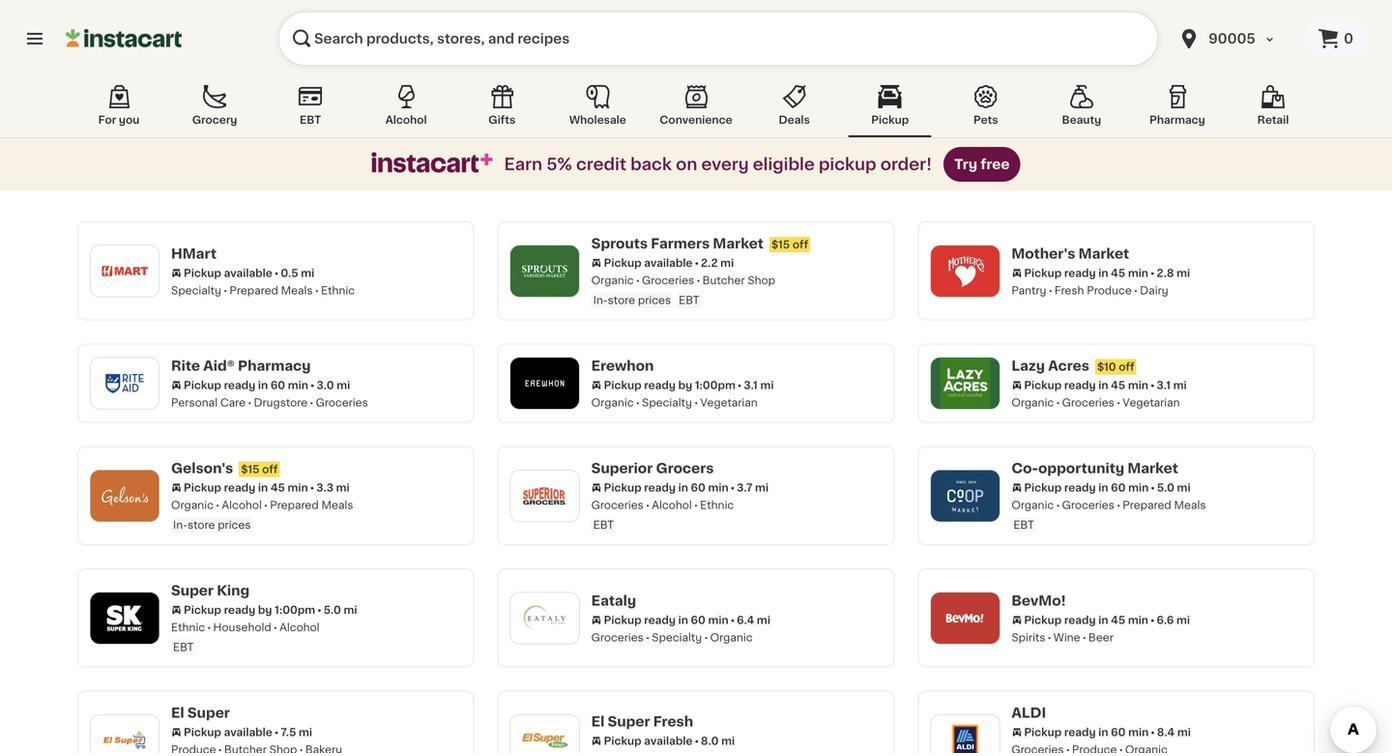 Task type: describe. For each thing, give the bounding box(es) containing it.
0 horizontal spatial fresh
[[653, 715, 693, 728]]

in- for sprouts
[[593, 295, 608, 306]]

super for el super fresh
[[608, 715, 650, 728]]

beauty
[[1062, 115, 1101, 125]]

lazy acres logo image
[[940, 358, 990, 408]]

prepared for organic alcohol prepared meals in-store prices
[[270, 500, 319, 510]]

spirits
[[1012, 632, 1045, 643]]

0 button
[[1305, 19, 1369, 58]]

ebt inside button
[[300, 115, 321, 125]]

45 for beer
[[1111, 615, 1125, 625]]

off inside lazy acres $10 off
[[1119, 362, 1135, 372]]

earn
[[504, 156, 542, 173]]

for you
[[98, 115, 140, 125]]

ready down lazy acres $10 off
[[1064, 380, 1096, 391]]

in- for gelson's
[[173, 520, 188, 530]]

mother's
[[1012, 247, 1075, 260]]

alcohol inside ethnic household alcohol ebt
[[279, 622, 320, 633]]

wine
[[1054, 632, 1080, 643]]

ready for super king
[[224, 605, 255, 615]]

super king
[[171, 584, 249, 597]]

1 horizontal spatial ethnic
[[321, 285, 355, 296]]

pickup for rite aid® pharmacy
[[184, 380, 221, 391]]

retail
[[1257, 115, 1289, 125]]

3.3 mi
[[316, 482, 350, 493]]

market up produce
[[1079, 247, 1129, 260]]

ready for mother's market
[[1064, 268, 1096, 278]]

pickup for superior grocers
[[604, 482, 642, 493]]

6.6 mi
[[1157, 615, 1190, 625]]

min for co-opportunity market
[[1128, 482, 1149, 493]]

vegetarian for pickup ready by 1:00pm
[[700, 397, 758, 408]]

organic alcohol prepared meals in-store prices
[[171, 500, 353, 530]]

butcher
[[702, 275, 745, 286]]

pickup ready in 60 min for grocers
[[604, 482, 729, 493]]

pickup ready by 1:00pm for super king
[[184, 605, 315, 615]]

mi for co-opportunity market
[[1177, 482, 1191, 493]]

shop categories tab list
[[77, 81, 1315, 137]]

pantry fresh produce dairy
[[1012, 285, 1168, 296]]

pickup ready in 60 min down aldi
[[1024, 727, 1149, 738]]

deals
[[779, 115, 810, 125]]

ebt button
[[269, 81, 352, 137]]

mi for bevmo!
[[1177, 615, 1190, 625]]

pickup ready in 45 min for groceries
[[1024, 380, 1148, 391]]

dairy
[[1140, 285, 1168, 296]]

king
[[217, 584, 249, 597]]

pickup down sprouts
[[604, 258, 642, 268]]

7.5
[[281, 727, 296, 738]]

specialty for erewhon
[[642, 397, 692, 408]]

mi for aldi
[[1177, 727, 1191, 738]]

0 vertical spatial specialty
[[171, 285, 221, 296]]

pets button
[[944, 81, 1028, 137]]

pantry
[[1012, 285, 1046, 296]]

beauty button
[[1040, 81, 1123, 137]]

produce
[[1087, 285, 1132, 296]]

groceries specialty organic
[[591, 632, 753, 643]]

5%
[[546, 156, 572, 173]]

eataly
[[591, 594, 636, 607]]

care
[[220, 397, 246, 408]]

try
[[954, 158, 977, 171]]

el super fresh logo image
[[520, 715, 570, 753]]

retail button
[[1232, 81, 1315, 137]]

prepared up rite aid® pharmacy
[[229, 285, 278, 296]]

erewhon logo image
[[520, 358, 570, 408]]

specialty for eataly
[[652, 632, 702, 643]]

groceries down eataly
[[591, 632, 644, 643]]

7.5 mi
[[281, 727, 312, 738]]

5.0 mi for super king
[[324, 605, 357, 615]]

3.1 mi for organic groceries vegetarian
[[1157, 380, 1187, 391]]

specialty prepared meals ethnic
[[171, 285, 355, 296]]

3.7
[[737, 482, 753, 493]]

pickup available down sprouts
[[604, 258, 693, 268]]

groceries alcohol ethnic ebt
[[591, 500, 734, 530]]

90005 button
[[1166, 12, 1305, 66]]

on
[[676, 156, 697, 173]]

organic for organic groceries butcher shop in-store prices ebt
[[591, 275, 634, 286]]

0 horizontal spatial pharmacy
[[238, 359, 311, 373]]

lazy
[[1012, 359, 1045, 373]]

try free button
[[944, 147, 1020, 182]]

organic down 6.4
[[710, 632, 753, 643]]

mi for eataly
[[757, 615, 770, 625]]

free
[[981, 158, 1010, 171]]

sprouts farmers market logo image
[[520, 246, 570, 296]]

mother's market logo image
[[940, 246, 990, 296]]

0.5 mi
[[281, 268, 314, 278]]

organic groceries butcher shop in-store prices ebt
[[591, 275, 775, 306]]

eataly logo image
[[520, 593, 570, 643]]

ebt inside organic groceries butcher shop in-store prices ebt
[[679, 295, 700, 306]]

organic groceries vegetarian
[[1012, 397, 1180, 408]]

super for el super
[[187, 706, 230, 720]]

8.4 mi
[[1157, 727, 1191, 738]]

sprouts farmers market $15 off
[[591, 237, 808, 250]]

wholesale
[[569, 115, 626, 125]]

co-opportunity market
[[1012, 462, 1178, 475]]

for you button
[[77, 81, 160, 137]]

prepared for organic groceries prepared meals ebt
[[1123, 500, 1171, 510]]

pickup for el super fresh
[[604, 736, 642, 746]]

alcohol inside button
[[385, 115, 427, 125]]

store for sprouts
[[608, 295, 635, 306]]

el for el super
[[171, 706, 184, 720]]

order!
[[881, 156, 932, 173]]

super king logo image
[[100, 593, 150, 643]]

pickup for hmart
[[184, 268, 221, 278]]

el super
[[171, 706, 230, 720]]

el super logo image
[[100, 715, 150, 753]]

prices for gelson's
[[218, 520, 251, 530]]

groceries inside organic groceries prepared meals ebt
[[1062, 500, 1115, 510]]

mi for erewhon
[[760, 380, 774, 391]]

3.3
[[316, 482, 334, 493]]

ready for erewhon
[[644, 380, 676, 391]]

gelson's logo image
[[100, 471, 150, 521]]

alcohol inside groceries alcohol ethnic ebt
[[652, 500, 692, 510]]

drugstore
[[254, 397, 308, 408]]

for
[[98, 115, 116, 125]]

available for el super fresh
[[644, 736, 693, 746]]

rite aid® pharmacy logo image
[[100, 358, 150, 408]]

vegetarian for pickup ready in 45 min
[[1123, 397, 1180, 408]]

60 left 8.4
[[1111, 727, 1126, 738]]

grocery button
[[173, 81, 256, 137]]

store for gelson's
[[188, 520, 215, 530]]

gelson's $15 off
[[171, 462, 278, 475]]

back
[[630, 156, 672, 173]]

pickup available for el super
[[184, 727, 272, 738]]

grocery
[[192, 115, 237, 125]]

deals button
[[753, 81, 836, 137]]

pickup for co-opportunity market
[[1024, 482, 1062, 493]]

ebt inside organic groceries prepared meals ebt
[[1014, 520, 1034, 530]]

aldi
[[1012, 706, 1046, 720]]

8.0
[[701, 736, 719, 746]]

organic groceries prepared meals ebt
[[1012, 500, 1206, 530]]

meals for organic groceries prepared meals ebt
[[1174, 500, 1206, 510]]

ethnic household alcohol ebt
[[171, 622, 320, 653]]

ready for bevmo!
[[1064, 615, 1096, 625]]

in up organic alcohol prepared meals in-store prices
[[258, 482, 268, 493]]

alcohol inside organic alcohol prepared meals in-store prices
[[222, 500, 262, 510]]

beer
[[1089, 632, 1114, 643]]

earn 5% credit back on every eligible pickup order!
[[504, 156, 932, 173]]

el super fresh
[[591, 715, 693, 728]]

pickup for erewhon
[[604, 380, 642, 391]]

in down $10
[[1099, 380, 1108, 391]]

min for mother's market
[[1128, 268, 1148, 278]]

pickup ready by 1:00pm for erewhon
[[604, 380, 736, 391]]

hmart
[[171, 247, 217, 260]]

5.0 mi for co-opportunity market
[[1157, 482, 1191, 493]]

mi for hmart
[[301, 268, 314, 278]]

available down farmers
[[644, 258, 693, 268]]

gelson's
[[171, 462, 233, 475]]

2.2 mi
[[701, 258, 734, 268]]

meals for organic alcohol prepared meals in-store prices
[[321, 500, 353, 510]]

2.8 mi
[[1157, 268, 1190, 278]]

pickup ready in 60 min up groceries specialty organic
[[604, 615, 729, 625]]

6.6
[[1157, 615, 1174, 625]]

off inside gelson's $15 off
[[262, 464, 278, 475]]

superior grocers logo image
[[520, 471, 570, 521]]

ready for co-opportunity market
[[1064, 482, 1096, 493]]



Task type: vqa. For each thing, say whether or not it's contained in the screenshot.


Task type: locate. For each thing, give the bounding box(es) containing it.
0 vertical spatial in-
[[593, 295, 608, 306]]

groceries down lazy acres $10 off
[[1062, 397, 1115, 408]]

mi for superior grocers
[[755, 482, 769, 493]]

1:00pm for super king
[[275, 605, 315, 615]]

convenience button
[[652, 81, 740, 137]]

mi
[[720, 258, 734, 268], [301, 268, 314, 278], [1177, 268, 1190, 278], [337, 380, 350, 391], [760, 380, 774, 391], [1173, 380, 1187, 391], [336, 482, 350, 493], [755, 482, 769, 493], [1177, 482, 1191, 493], [344, 605, 357, 615], [757, 615, 770, 625], [1177, 615, 1190, 625], [299, 727, 312, 738], [1177, 727, 1191, 738], [721, 736, 735, 746]]

0 horizontal spatial off
[[262, 464, 278, 475]]

1 3.1 mi from the left
[[744, 380, 774, 391]]

1 horizontal spatial by
[[678, 380, 692, 391]]

pickup ready in 60 min down rite aid® pharmacy
[[184, 380, 308, 391]]

in up beer
[[1099, 615, 1108, 625]]

2 vertical spatial specialty
[[652, 632, 702, 643]]

ready up the household
[[224, 605, 255, 615]]

pickup available down el super fresh
[[604, 736, 693, 746]]

60 for aid®
[[271, 380, 285, 391]]

pickup for eataly
[[604, 615, 642, 625]]

personal care drugstore groceries
[[171, 397, 368, 408]]

ebt down superior
[[593, 520, 614, 530]]

in for aldi
[[1099, 727, 1108, 738]]

ready up care
[[224, 380, 255, 391]]

co-
[[1012, 462, 1038, 475]]

by up the household
[[258, 605, 272, 615]]

pickup for bevmo!
[[1024, 615, 1062, 625]]

0 horizontal spatial $15
[[241, 464, 260, 475]]

1 vertical spatial ethnic
[[700, 500, 734, 510]]

1:00pm up ethnic household alcohol ebt
[[275, 605, 315, 615]]

pickup ready in 45 min
[[1024, 268, 1148, 278], [1024, 380, 1148, 391], [184, 482, 308, 493], [1024, 615, 1148, 625]]

0 horizontal spatial vegetarian
[[700, 397, 758, 408]]

3.1 for pickup ready in 45 min
[[1157, 380, 1171, 391]]

farmers
[[651, 237, 710, 250]]

0 vertical spatial 5.0
[[1157, 482, 1175, 493]]

super left 'king'
[[171, 584, 214, 597]]

ebt inside groceries alcohol ethnic ebt
[[593, 520, 614, 530]]

in for mother's market
[[1099, 268, 1108, 278]]

min left 3.3
[[288, 482, 308, 493]]

1 horizontal spatial prices
[[638, 295, 671, 306]]

pickup ready by 1:00pm
[[604, 380, 736, 391], [184, 605, 315, 615]]

in for eataly
[[678, 615, 688, 625]]

0 vertical spatial $15
[[771, 239, 790, 250]]

0 horizontal spatial 3.1 mi
[[744, 380, 774, 391]]

min left 6.6
[[1128, 615, 1148, 625]]

0 vertical spatial prices
[[638, 295, 671, 306]]

pharmacy inside button
[[1150, 115, 1205, 125]]

1 horizontal spatial vegetarian
[[1123, 397, 1180, 408]]

1 vertical spatial 5.0
[[324, 605, 341, 615]]

ethnic inside ethnic household alcohol ebt
[[171, 622, 205, 633]]

by
[[678, 380, 692, 391], [258, 605, 272, 615]]

1 vertical spatial pickup ready by 1:00pm
[[184, 605, 315, 615]]

pickup for super king
[[184, 605, 221, 615]]

grocers
[[656, 462, 714, 475]]

organic down 'erewhon'
[[591, 397, 634, 408]]

in up groceries specialty organic
[[678, 615, 688, 625]]

meals inside organic groceries prepared meals ebt
[[1174, 500, 1206, 510]]

organic for organic specialty vegetarian
[[591, 397, 634, 408]]

0 horizontal spatial meals
[[281, 285, 313, 296]]

3.1 mi for organic specialty vegetarian
[[744, 380, 774, 391]]

market for opportunity
[[1128, 462, 1178, 475]]

0 horizontal spatial by
[[258, 605, 272, 615]]

1 vertical spatial pharmacy
[[238, 359, 311, 373]]

hmart logo image
[[100, 246, 150, 296]]

1 vertical spatial fresh
[[653, 715, 693, 728]]

pickup down "el super"
[[184, 727, 221, 738]]

aid®
[[203, 359, 235, 373]]

1:00pm up organic specialty vegetarian
[[695, 380, 736, 391]]

instacart image
[[66, 27, 182, 50]]

alcohol down gelson's $15 off
[[222, 500, 262, 510]]

0 horizontal spatial in-
[[173, 520, 188, 530]]

organic for organic groceries vegetarian
[[1012, 397, 1054, 408]]

pickup down el super fresh
[[604, 736, 642, 746]]

off
[[793, 239, 808, 250], [1119, 362, 1135, 372], [262, 464, 278, 475]]

household
[[213, 622, 271, 633]]

off inside sprouts farmers market $15 off
[[793, 239, 808, 250]]

45 down $10
[[1111, 380, 1125, 391]]

1:00pm
[[695, 380, 736, 391], [275, 605, 315, 615]]

groceries inside organic groceries butcher shop in-store prices ebt
[[642, 275, 694, 286]]

$10
[[1097, 362, 1116, 372]]

prepared inside organic alcohol prepared meals in-store prices
[[270, 500, 319, 510]]

store inside organic groceries butcher shop in-store prices ebt
[[608, 295, 635, 306]]

1 horizontal spatial pharmacy
[[1150, 115, 1205, 125]]

by up organic specialty vegetarian
[[678, 380, 692, 391]]

ethnic inside groceries alcohol ethnic ebt
[[700, 500, 734, 510]]

1 vertical spatial off
[[1119, 362, 1135, 372]]

groceries down superior
[[591, 500, 644, 510]]

in up personal care drugstore groceries
[[258, 380, 268, 391]]

0 horizontal spatial 5.0 mi
[[324, 605, 357, 615]]

pickup ready in 60 min for opportunity
[[1024, 482, 1149, 493]]

organic inside organic groceries prepared meals ebt
[[1012, 500, 1054, 510]]

shop
[[748, 275, 775, 286]]

1 vertical spatial store
[[188, 520, 215, 530]]

available for el super
[[224, 727, 272, 738]]

min for bevmo!
[[1128, 615, 1148, 625]]

1 horizontal spatial off
[[793, 239, 808, 250]]

ready up wine
[[1064, 615, 1096, 625]]

1 horizontal spatial 5.0
[[1157, 482, 1175, 493]]

ebt inside ethnic household alcohol ebt
[[173, 642, 194, 653]]

pickup down bevmo!
[[1024, 615, 1062, 625]]

ready for eataly
[[644, 615, 676, 625]]

60 up organic groceries prepared meals ebt
[[1111, 482, 1126, 493]]

spirits wine beer
[[1012, 632, 1114, 643]]

min for rite aid® pharmacy
[[288, 380, 308, 391]]

5.0 for super king
[[324, 605, 341, 615]]

3.1 up organic groceries vegetarian
[[1157, 380, 1171, 391]]

vegetarian up grocers on the bottom of the page
[[700, 397, 758, 408]]

6.4
[[737, 615, 754, 625]]

prices down farmers
[[638, 295, 671, 306]]

pharmacy right beauty on the right top
[[1150, 115, 1205, 125]]

60 for grocers
[[691, 482, 706, 493]]

organic for organic alcohol prepared meals in-store prices
[[171, 500, 214, 510]]

prices
[[638, 295, 671, 306], [218, 520, 251, 530]]

co-opportunity market logo image
[[940, 471, 990, 521]]

1:00pm for erewhon
[[695, 380, 736, 391]]

min for aldi
[[1128, 727, 1149, 738]]

by for super king
[[258, 605, 272, 615]]

super right el super fresh logo
[[608, 715, 650, 728]]

in up produce
[[1099, 268, 1108, 278]]

0 horizontal spatial 1:00pm
[[275, 605, 315, 615]]

prepared inside organic groceries prepared meals ebt
[[1123, 500, 1171, 510]]

pickup for mother's market
[[1024, 268, 1062, 278]]

90005
[[1209, 32, 1256, 45]]

0 vertical spatial fresh
[[1055, 285, 1084, 296]]

0 horizontal spatial el
[[171, 706, 184, 720]]

el
[[171, 706, 184, 720], [591, 715, 605, 728]]

8.4
[[1157, 727, 1175, 738]]

opportunity
[[1038, 462, 1124, 475]]

ready down 'opportunity'
[[1064, 482, 1096, 493]]

ready up organic specialty vegetarian
[[644, 380, 676, 391]]

prices inside organic groceries butcher shop in-store prices ebt
[[638, 295, 671, 306]]

2 vegetarian from the left
[[1123, 397, 1180, 408]]

groceries inside groceries alcohol ethnic ebt
[[591, 500, 644, 510]]

pickup ready in 45 min up organic groceries vegetarian
[[1024, 380, 1148, 391]]

3.1 for pickup ready by 1:00pm
[[744, 380, 758, 391]]

2 horizontal spatial ethnic
[[700, 500, 734, 510]]

alcohol right the household
[[279, 622, 320, 633]]

organic inside organic alcohol prepared meals in-store prices
[[171, 500, 214, 510]]

1 horizontal spatial 3.1
[[1157, 380, 1171, 391]]

in for bevmo!
[[1099, 615, 1108, 625]]

convenience
[[660, 115, 732, 125]]

45 up organic alcohol prepared meals in-store prices
[[271, 482, 285, 493]]

market up 2.2 mi
[[713, 237, 764, 250]]

ethnic down super king
[[171, 622, 205, 633]]

45 for dairy
[[1111, 268, 1125, 278]]

fresh down groceries specialty organic
[[653, 715, 693, 728]]

vegetarian down lazy acres $10 off
[[1123, 397, 1180, 408]]

in for co-opportunity market
[[1099, 482, 1108, 493]]

1 horizontal spatial in-
[[593, 295, 608, 306]]

pickup ready in 45 min for wine
[[1024, 615, 1148, 625]]

0 vertical spatial off
[[793, 239, 808, 250]]

pharmacy up personal care drugstore groceries
[[238, 359, 311, 373]]

rite aid® pharmacy
[[171, 359, 311, 373]]

pickup inside pickup button
[[871, 115, 909, 125]]

available down el super fresh
[[644, 736, 693, 746]]

3.0
[[317, 380, 334, 391]]

1 horizontal spatial pickup ready by 1:00pm
[[604, 380, 736, 391]]

60 down grocers on the bottom of the page
[[691, 482, 706, 493]]

pickup available for hmart
[[184, 268, 272, 278]]

1 horizontal spatial $15
[[771, 239, 790, 250]]

organic for organic groceries prepared meals ebt
[[1012, 500, 1054, 510]]

90005 button
[[1178, 12, 1294, 66]]

min up organic groceries vegetarian
[[1128, 380, 1148, 391]]

pickup ready in 45 min up pantry fresh produce dairy
[[1024, 268, 1148, 278]]

2 horizontal spatial meals
[[1174, 500, 1206, 510]]

1 horizontal spatial 3.1 mi
[[1157, 380, 1187, 391]]

0 horizontal spatial pickup ready by 1:00pm
[[184, 605, 315, 615]]

organic inside organic groceries butcher shop in-store prices ebt
[[591, 275, 634, 286]]

in for superior grocers
[[678, 482, 688, 493]]

min up organic groceries prepared meals ebt
[[1128, 482, 1149, 493]]

in for rite aid® pharmacy
[[258, 380, 268, 391]]

ethnic
[[321, 285, 355, 296], [700, 500, 734, 510], [171, 622, 205, 633]]

mi for super king
[[344, 605, 357, 615]]

pickup ready in 60 min for aid®
[[184, 380, 308, 391]]

3.1 mi up organic groceries vegetarian
[[1157, 380, 1187, 391]]

mi for mother's market
[[1177, 268, 1190, 278]]

1 vertical spatial 1:00pm
[[275, 605, 315, 615]]

prepared
[[229, 285, 278, 296], [270, 500, 319, 510], [1123, 500, 1171, 510]]

gifts
[[488, 115, 516, 125]]

pickup ready in 60 min down 'opportunity'
[[1024, 482, 1149, 493]]

0
[[1344, 32, 1354, 45]]

ready for superior grocers
[[644, 482, 676, 493]]

2 vertical spatial ethnic
[[171, 622, 205, 633]]

superior grocers
[[591, 462, 714, 475]]

$15 up organic alcohol prepared meals in-store prices
[[241, 464, 260, 475]]

1 horizontal spatial meals
[[321, 500, 353, 510]]

1 3.1 from the left
[[744, 380, 758, 391]]

superior
[[591, 462, 653, 475]]

pickup available
[[604, 258, 693, 268], [184, 268, 272, 278], [184, 727, 272, 738], [604, 736, 693, 746]]

1 vertical spatial $15
[[241, 464, 260, 475]]

pickup for aldi
[[1024, 727, 1062, 738]]

1 horizontal spatial store
[[608, 295, 635, 306]]

prices inside organic alcohol prepared meals in-store prices
[[218, 520, 251, 530]]

available for hmart
[[224, 268, 272, 278]]

fresh down the mother's market
[[1055, 285, 1084, 296]]

0 vertical spatial 5.0 mi
[[1157, 482, 1191, 493]]

pickup ready in 45 min for fresh produce
[[1024, 268, 1148, 278]]

wholesale button
[[556, 81, 639, 137]]

5.0 for co-opportunity market
[[1157, 482, 1175, 493]]

0 vertical spatial store
[[608, 295, 635, 306]]

pickup ready in 60 min
[[184, 380, 308, 391], [604, 482, 729, 493], [1024, 482, 1149, 493], [604, 615, 729, 625], [1024, 727, 1149, 738]]

groceries down '3.0 mi'
[[316, 397, 368, 408]]

in down co-opportunity market
[[1099, 482, 1108, 493]]

bevmo! logo image
[[940, 593, 990, 643]]

in- inside organic alcohol prepared meals in-store prices
[[173, 520, 188, 530]]

store down sprouts
[[608, 295, 635, 306]]

0 vertical spatial pickup ready by 1:00pm
[[604, 380, 736, 391]]

alcohol left gifts
[[385, 115, 427, 125]]

available left 7.5
[[224, 727, 272, 738]]

organic down sprouts
[[591, 275, 634, 286]]

min for eataly
[[708, 615, 729, 625]]

pickup for el super
[[184, 727, 221, 738]]

meals
[[281, 285, 313, 296], [321, 500, 353, 510], [1174, 500, 1206, 510]]

organic down gelson's
[[171, 500, 214, 510]]

by for erewhon
[[678, 380, 692, 391]]

3.7 mi
[[737, 482, 769, 493]]

0 horizontal spatial 5.0
[[324, 605, 341, 615]]

0 vertical spatial 1:00pm
[[695, 380, 736, 391]]

off up organic alcohol prepared meals in-store prices
[[262, 464, 278, 475]]

5.0
[[1157, 482, 1175, 493], [324, 605, 341, 615]]

$15 inside sprouts farmers market $15 off
[[771, 239, 790, 250]]

you
[[119, 115, 140, 125]]

prepared down 3.3
[[270, 500, 319, 510]]

2 3.1 mi from the left
[[1157, 380, 1187, 391]]

market for farmers
[[713, 237, 764, 250]]

0 horizontal spatial prices
[[218, 520, 251, 530]]

in- down gelson's
[[173, 520, 188, 530]]

$15 inside gelson's $15 off
[[241, 464, 260, 475]]

1 horizontal spatial 1:00pm
[[695, 380, 736, 391]]

min for superior grocers
[[708, 482, 729, 493]]

8.0 mi
[[701, 736, 735, 746]]

ebt down super king
[[173, 642, 194, 653]]

2 3.1 from the left
[[1157, 380, 1171, 391]]

2 horizontal spatial off
[[1119, 362, 1135, 372]]

1 vegetarian from the left
[[700, 397, 758, 408]]

in down grocers on the bottom of the page
[[678, 482, 688, 493]]

ebt down farmers
[[679, 295, 700, 306]]

0 horizontal spatial 3.1
[[744, 380, 758, 391]]

credit
[[576, 156, 626, 173]]

1 vertical spatial in-
[[173, 520, 188, 530]]

pickup ready in 45 min for alcohol
[[184, 482, 308, 493]]

pickup up personal
[[184, 380, 221, 391]]

pickup down aldi
[[1024, 727, 1062, 738]]

pickup
[[819, 156, 877, 173]]

pickup available for el super fresh
[[604, 736, 693, 746]]

pickup down gelson's
[[184, 482, 221, 493]]

1 vertical spatial prices
[[218, 520, 251, 530]]

3.1 up organic specialty vegetarian
[[744, 380, 758, 391]]

5.0 mi
[[1157, 482, 1191, 493], [324, 605, 357, 615]]

every
[[701, 156, 749, 173]]

0 horizontal spatial store
[[188, 520, 215, 530]]

prices down gelson's $15 off
[[218, 520, 251, 530]]

pickup down 'erewhon'
[[604, 380, 642, 391]]

1 horizontal spatial 5.0 mi
[[1157, 482, 1191, 493]]

in- inside organic groceries butcher shop in-store prices ebt
[[593, 295, 608, 306]]

organic
[[591, 275, 634, 286], [591, 397, 634, 408], [1012, 397, 1054, 408], [171, 500, 214, 510], [1012, 500, 1054, 510], [710, 632, 753, 643]]

0.5
[[281, 268, 298, 278]]

groceries down farmers
[[642, 275, 694, 286]]

6.4 mi
[[737, 615, 770, 625]]

mi for el super
[[299, 727, 312, 738]]

super down ethnic household alcohol ebt
[[187, 706, 230, 720]]

mi for el super fresh
[[721, 736, 735, 746]]

ready for rite aid® pharmacy
[[224, 380, 255, 391]]

0 horizontal spatial ethnic
[[171, 622, 205, 633]]

acres
[[1048, 359, 1090, 373]]

el right el super logo
[[171, 706, 184, 720]]

eligible
[[753, 156, 815, 173]]

specialty down hmart
[[171, 285, 221, 296]]

available
[[644, 258, 693, 268], [224, 268, 272, 278], [224, 727, 272, 738], [644, 736, 693, 746]]

0 vertical spatial by
[[678, 380, 692, 391]]

ready up pantry fresh produce dairy
[[1064, 268, 1096, 278]]

meals inside organic alcohol prepared meals in-store prices
[[321, 500, 353, 510]]

0 vertical spatial pharmacy
[[1150, 115, 1205, 125]]

ready
[[1064, 268, 1096, 278], [224, 380, 255, 391], [644, 380, 676, 391], [1064, 380, 1096, 391], [224, 482, 255, 493], [644, 482, 676, 493], [1064, 482, 1096, 493], [224, 605, 255, 615], [644, 615, 676, 625], [1064, 615, 1096, 625], [1064, 727, 1096, 738]]

45 for prepared meals
[[271, 482, 285, 493]]

specialty up el super fresh
[[652, 632, 702, 643]]

in left 8.4
[[1099, 727, 1108, 738]]

$15 up shop
[[771, 239, 790, 250]]

3.0 mi
[[317, 380, 350, 391]]

aldi logo image
[[940, 715, 990, 753]]

store inside organic alcohol prepared meals in-store prices
[[188, 520, 215, 530]]

0 vertical spatial ethnic
[[321, 285, 355, 296]]

1 horizontal spatial el
[[591, 715, 605, 728]]

pets
[[974, 115, 998, 125]]

1 vertical spatial specialty
[[642, 397, 692, 408]]

fresh
[[1055, 285, 1084, 296], [653, 715, 693, 728]]

pickup down superior
[[604, 482, 642, 493]]

available up specialty prepared meals ethnic
[[224, 268, 272, 278]]

prices for sprouts
[[638, 295, 671, 306]]

organic specialty vegetarian
[[591, 397, 758, 408]]

in-
[[593, 295, 608, 306], [173, 520, 188, 530]]

1 horizontal spatial fresh
[[1055, 285, 1084, 296]]

None search field
[[278, 12, 1158, 66]]

in- down sprouts
[[593, 295, 608, 306]]

$15
[[771, 239, 790, 250], [241, 464, 260, 475]]

lazy acres $10 off
[[1012, 359, 1135, 373]]

3.1 mi
[[744, 380, 774, 391], [1157, 380, 1187, 391]]

organic down co-
[[1012, 500, 1054, 510]]

60 up groceries specialty organic
[[691, 615, 706, 625]]

pickup ready by 1:00pm up organic specialty vegetarian
[[604, 380, 736, 391]]

pickup button
[[849, 81, 932, 137]]

ready for aldi
[[1064, 727, 1096, 738]]

2 vertical spatial off
[[262, 464, 278, 475]]

personal
[[171, 397, 218, 408]]

ethnic down grocers on the bottom of the page
[[700, 500, 734, 510]]

vegetarian
[[700, 397, 758, 408], [1123, 397, 1180, 408]]

pickup down hmart
[[184, 268, 221, 278]]

super
[[171, 584, 214, 597], [187, 706, 230, 720], [608, 715, 650, 728]]

pickup down co-
[[1024, 482, 1062, 493]]

min up dairy
[[1128, 268, 1148, 278]]

1 vertical spatial by
[[258, 605, 272, 615]]

60 for opportunity
[[1111, 482, 1126, 493]]

pickup ready in 45 min up beer
[[1024, 615, 1148, 625]]

market up organic groceries prepared meals ebt
[[1128, 462, 1178, 475]]

min left 6.4
[[708, 615, 729, 625]]

45 for vegetarian
[[1111, 380, 1125, 391]]

min
[[1128, 268, 1148, 278], [288, 380, 308, 391], [1128, 380, 1148, 391], [288, 482, 308, 493], [708, 482, 729, 493], [1128, 482, 1149, 493], [708, 615, 729, 625], [1128, 615, 1148, 625], [1128, 727, 1149, 738]]

pickup
[[871, 115, 909, 125], [604, 258, 642, 268], [184, 268, 221, 278], [1024, 268, 1062, 278], [184, 380, 221, 391], [604, 380, 642, 391], [1024, 380, 1062, 391], [184, 482, 221, 493], [604, 482, 642, 493], [1024, 482, 1062, 493], [184, 605, 221, 615], [604, 615, 642, 625], [1024, 615, 1062, 625], [184, 727, 221, 738], [1024, 727, 1062, 738], [604, 736, 642, 746]]

pickup down lazy
[[1024, 380, 1062, 391]]

mi for rite aid® pharmacy
[[337, 380, 350, 391]]

el for el super fresh
[[591, 715, 605, 728]]

ready down gelson's $15 off
[[224, 482, 255, 493]]

1 vertical spatial 5.0 mi
[[324, 605, 357, 615]]

gifts button
[[460, 81, 544, 137]]

2.8
[[1157, 268, 1174, 278]]

rite
[[171, 359, 200, 373]]

Search field
[[278, 12, 1158, 66]]



